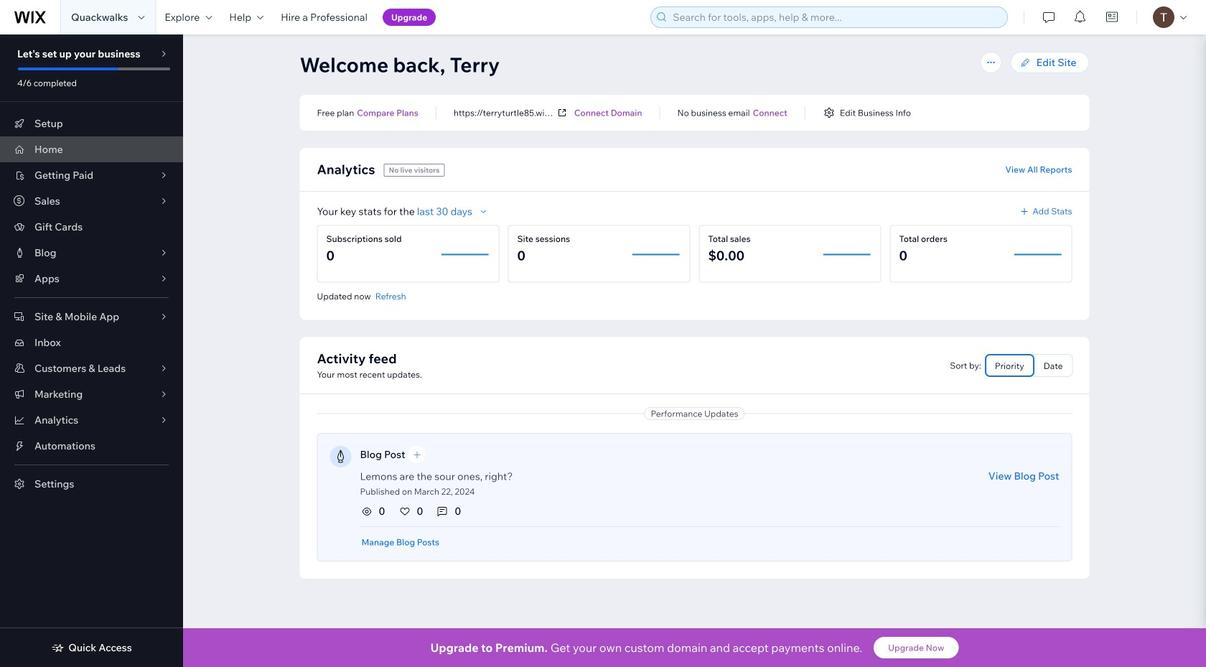 Task type: describe. For each thing, give the bounding box(es) containing it.
Search for tools, apps, help & more... field
[[669, 7, 1004, 27]]



Task type: locate. For each thing, give the bounding box(es) containing it.
sidebar element
[[0, 34, 183, 667]]



Task type: vqa. For each thing, say whether or not it's contained in the screenshot.
Music Library link
no



